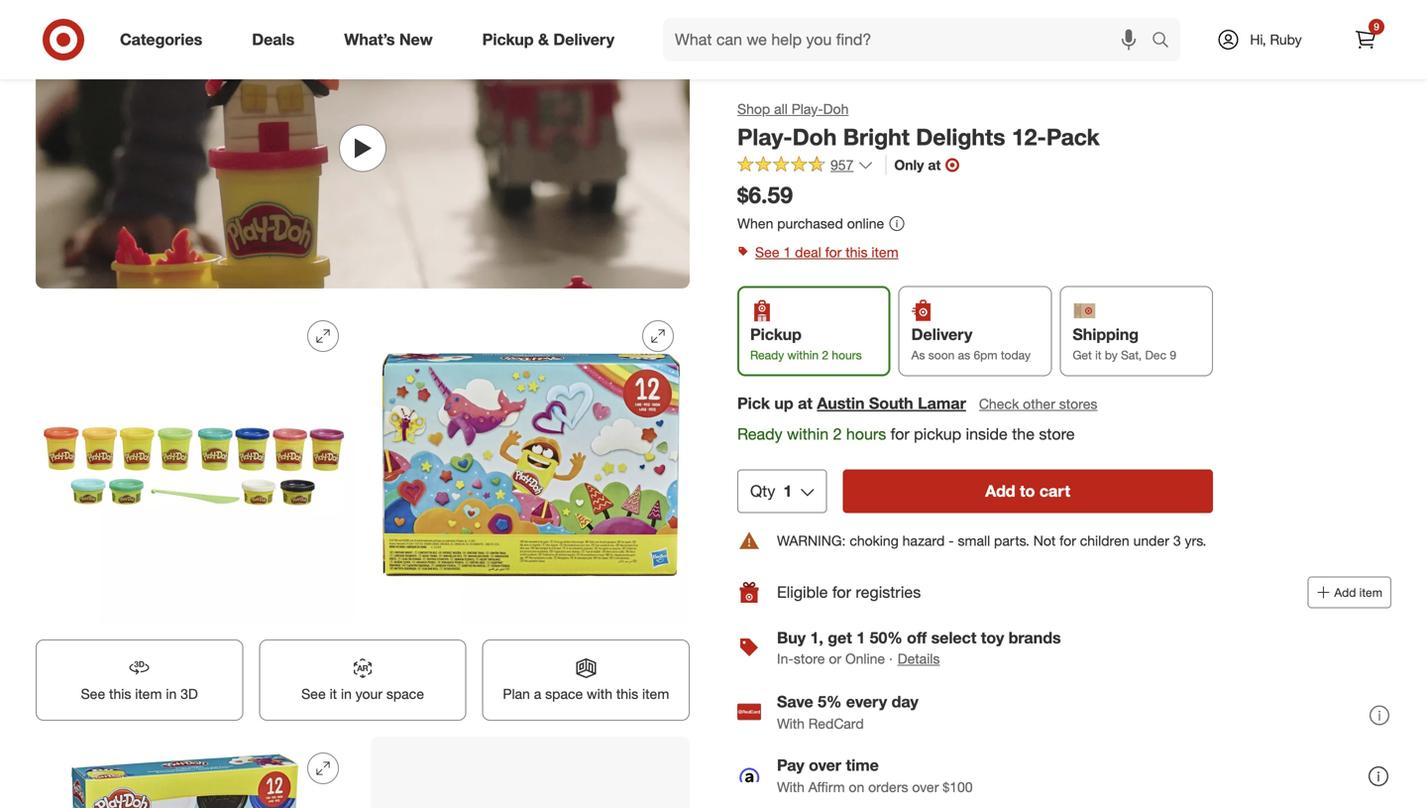 Task type: vqa. For each thing, say whether or not it's contained in the screenshot.
today
yes



Task type: locate. For each thing, give the bounding box(es) containing it.
hazard
[[903, 532, 945, 549]]

0 horizontal spatial 2
[[822, 347, 829, 362]]

2 space from the left
[[545, 685, 583, 703]]

south
[[869, 394, 914, 413]]

play- right all
[[792, 100, 824, 117]]

1
[[784, 243, 791, 261], [784, 481, 792, 501], [857, 628, 866, 647]]

orders
[[869, 778, 909, 796]]

eligible
[[777, 583, 828, 602]]

pay
[[777, 756, 805, 775]]

1 inside see 1 deal for this item link
[[784, 243, 791, 261]]

0 horizontal spatial it
[[330, 685, 337, 703]]

ready down pick
[[738, 424, 783, 444]]

0 horizontal spatial see
[[81, 685, 105, 703]]

1 left deal
[[784, 243, 791, 261]]

2 with from the top
[[777, 778, 805, 796]]

with down pay
[[777, 778, 805, 796]]

see for see it in your space
[[302, 685, 326, 703]]

space right a
[[545, 685, 583, 703]]

1 vertical spatial 9
[[1170, 347, 1177, 362]]

hours down pick up at austin south lamar
[[847, 424, 887, 444]]

as
[[912, 347, 926, 362]]

over left $100 on the right of page
[[913, 778, 939, 796]]

hours inside pickup ready within 2 hours
[[832, 347, 862, 362]]

see
[[756, 243, 780, 261], [81, 685, 105, 703], [302, 685, 326, 703]]

every
[[847, 692, 888, 711]]

doh up bright
[[824, 100, 849, 117]]

ready inside pickup ready within 2 hours
[[751, 347, 784, 362]]

pickup for &
[[483, 30, 534, 49]]

1 horizontal spatial 9
[[1374, 20, 1380, 33]]

1 horizontal spatial this
[[617, 685, 639, 703]]

1 inside 'buy 1, get 1 50% off select toy brands in-store or online ∙ details'
[[857, 628, 866, 647]]

see down the when
[[756, 243, 780, 261]]

what's
[[344, 30, 395, 49]]

see it in your space button
[[259, 640, 467, 721]]

2 vertical spatial 1
[[857, 628, 866, 647]]

brands
[[1009, 628, 1062, 647]]

search button
[[1143, 18, 1191, 65]]

all
[[774, 100, 788, 117]]

2 horizontal spatial see
[[756, 243, 780, 261]]

12-
[[1012, 123, 1047, 151]]

0 vertical spatial 9
[[1374, 20, 1380, 33]]

ready up pick
[[751, 347, 784, 362]]

plan a space with this item
[[503, 685, 670, 703]]

see inside see it in your space button
[[302, 685, 326, 703]]

when
[[738, 215, 774, 232]]

2
[[822, 347, 829, 362], [833, 424, 842, 444]]

0 vertical spatial it
[[1096, 347, 1102, 362]]

&
[[538, 30, 549, 49]]

0 horizontal spatial add
[[986, 481, 1016, 501]]

1 horizontal spatial 2
[[833, 424, 842, 444]]

at right up
[[798, 394, 813, 413]]

see left your
[[302, 685, 326, 703]]

for
[[826, 243, 842, 261], [891, 424, 910, 444], [1060, 532, 1077, 549], [833, 583, 852, 602]]

see 1 deal for this item
[[756, 243, 899, 261]]

at
[[928, 156, 941, 174], [798, 394, 813, 413]]

2 down "austin"
[[833, 424, 842, 444]]

deal
[[795, 243, 822, 261]]

0 vertical spatial delivery
[[554, 30, 615, 49]]

1 horizontal spatial add
[[1335, 585, 1357, 600]]

over up affirm
[[809, 756, 842, 775]]

1 vertical spatial hours
[[847, 424, 887, 444]]

-
[[949, 532, 954, 549]]

within
[[788, 347, 819, 362], [787, 424, 829, 444]]

0 horizontal spatial store
[[794, 650, 825, 667]]

in left 3d
[[166, 685, 177, 703]]

1 horizontal spatial it
[[1096, 347, 1102, 362]]

add item button
[[1308, 576, 1392, 608]]

delivery up soon
[[912, 325, 973, 344]]

play-doh bright delights 12-pack, 4 of 6 image
[[371, 305, 690, 624]]

pickup & delivery
[[483, 30, 615, 49]]

0 vertical spatial hours
[[832, 347, 862, 362]]

hours up pick up at austin south lamar
[[832, 347, 862, 362]]

3d
[[181, 685, 198, 703]]

with inside pay over time with affirm on orders over $100
[[777, 778, 805, 796]]

for right deal
[[826, 243, 842, 261]]

pickup
[[914, 424, 962, 444]]

this inside "button"
[[617, 685, 639, 703]]

2 in from the left
[[341, 685, 352, 703]]

add item
[[1335, 585, 1383, 600]]

only at
[[895, 156, 941, 174]]

it inside button
[[330, 685, 337, 703]]

pickup
[[483, 30, 534, 49], [751, 325, 802, 344]]

see inside see this item in 3d button
[[81, 685, 105, 703]]

0 vertical spatial 1
[[784, 243, 791, 261]]

0 horizontal spatial this
[[109, 685, 131, 703]]

see for see this item in 3d
[[81, 685, 105, 703]]

this down online
[[846, 243, 868, 261]]

see left 3d
[[81, 685, 105, 703]]

in
[[166, 685, 177, 703], [341, 685, 352, 703]]

this
[[846, 243, 868, 261], [109, 685, 131, 703], [617, 685, 639, 703]]

1 vertical spatial delivery
[[912, 325, 973, 344]]

see this item in 3d button
[[36, 640, 243, 721]]

with inside the save 5% every day with redcard
[[777, 715, 805, 732]]

in left your
[[341, 685, 352, 703]]

store inside 'buy 1, get 1 50% off select toy brands in-store or online ∙ details'
[[794, 650, 825, 667]]

with down save
[[777, 715, 805, 732]]

0 horizontal spatial pickup
[[483, 30, 534, 49]]

new
[[399, 30, 433, 49]]

9
[[1374, 20, 1380, 33], [1170, 347, 1177, 362]]

pickup for ready
[[751, 325, 802, 344]]

day
[[892, 692, 919, 711]]

buy 1, get 1 50% off select toy brands in-store or online ∙ details
[[777, 628, 1062, 667]]

0 vertical spatial within
[[788, 347, 819, 362]]

sat,
[[1122, 347, 1142, 362]]

hi, ruby
[[1251, 31, 1303, 48]]

1 for qty
[[784, 481, 792, 501]]

0 horizontal spatial space
[[387, 685, 424, 703]]

see inside see 1 deal for this item link
[[756, 243, 780, 261]]

shop all play-doh play-doh bright delights 12-pack
[[738, 100, 1100, 151]]

under
[[1134, 532, 1170, 549]]

0 horizontal spatial 9
[[1170, 347, 1177, 362]]

space right your
[[387, 685, 424, 703]]

pickup left "&"
[[483, 30, 534, 49]]

add
[[986, 481, 1016, 501], [1335, 585, 1357, 600]]

0 vertical spatial 2
[[822, 347, 829, 362]]

1 horizontal spatial over
[[913, 778, 939, 796]]

space
[[387, 685, 424, 703], [545, 685, 583, 703]]

1 vertical spatial store
[[794, 650, 825, 667]]

$6.59
[[738, 181, 793, 209]]

up
[[775, 394, 794, 413]]

0 vertical spatial pickup
[[483, 30, 534, 49]]

what's new
[[344, 30, 433, 49]]

1 vertical spatial 1
[[784, 481, 792, 501]]

0 vertical spatial with
[[777, 715, 805, 732]]

1 within from the top
[[788, 347, 819, 362]]

50%
[[870, 628, 903, 647]]

1 vertical spatial with
[[777, 778, 805, 796]]

yrs.
[[1185, 532, 1207, 549]]

or
[[829, 650, 842, 667]]

hi,
[[1251, 31, 1267, 48]]

What can we help you find? suggestions appear below search field
[[663, 18, 1157, 61]]

it
[[1096, 347, 1102, 362], [330, 685, 337, 703]]

1 vertical spatial over
[[913, 778, 939, 796]]

1 space from the left
[[387, 685, 424, 703]]

1 in from the left
[[166, 685, 177, 703]]

this inside button
[[109, 685, 131, 703]]

it left your
[[330, 685, 337, 703]]

0 vertical spatial at
[[928, 156, 941, 174]]

doh up the 957 link
[[793, 123, 837, 151]]

0 vertical spatial add
[[986, 481, 1016, 501]]

delivery right "&"
[[554, 30, 615, 49]]

1 horizontal spatial in
[[341, 685, 352, 703]]

within up up
[[788, 347, 819, 362]]

dec
[[1146, 347, 1167, 362]]

within down up
[[787, 424, 829, 444]]

1 vertical spatial it
[[330, 685, 337, 703]]

0 vertical spatial over
[[809, 756, 842, 775]]

not
[[1034, 532, 1056, 549]]

pickup inside pickup ready within 2 hours
[[751, 325, 802, 344]]

1 vertical spatial 2
[[833, 424, 842, 444]]

add for add item
[[1335, 585, 1357, 600]]

store down 1,
[[794, 650, 825, 667]]

buy
[[777, 628, 806, 647]]

qty 1
[[751, 481, 792, 501]]

1 vertical spatial add
[[1335, 585, 1357, 600]]

deals link
[[235, 18, 320, 61]]

1 horizontal spatial space
[[545, 685, 583, 703]]

2 up "austin"
[[822, 347, 829, 362]]

categories link
[[103, 18, 227, 61]]

see this item in 3d
[[81, 685, 198, 703]]

pickup inside the 'pickup & delivery' link
[[483, 30, 534, 49]]

1 horizontal spatial delivery
[[912, 325, 973, 344]]

2 within from the top
[[787, 424, 829, 444]]

deals
[[252, 30, 295, 49]]

0 horizontal spatial in
[[166, 685, 177, 703]]

this right with at the bottom
[[617, 685, 639, 703]]

see for see 1 deal for this item
[[756, 243, 780, 261]]

1 right qty
[[784, 481, 792, 501]]

small
[[958, 532, 991, 549]]

2 horizontal spatial this
[[846, 243, 868, 261]]

it left by
[[1096, 347, 1102, 362]]

0 horizontal spatial at
[[798, 394, 813, 413]]

1 horizontal spatial store
[[1040, 424, 1075, 444]]

0 vertical spatial ready
[[751, 347, 784, 362]]

select
[[932, 628, 977, 647]]

check
[[979, 395, 1020, 413]]

1 vertical spatial pickup
[[751, 325, 802, 344]]

1 with from the top
[[777, 715, 805, 732]]

shipping get it by sat, dec 9
[[1073, 325, 1177, 362]]

9 right "dec"
[[1170, 347, 1177, 362]]

9 right ruby
[[1374, 20, 1380, 33]]

this left 3d
[[109, 685, 131, 703]]

pickup up up
[[751, 325, 802, 344]]

1 horizontal spatial see
[[302, 685, 326, 703]]

play-doh bright delights 12-pack, 3 of 6 image
[[36, 305, 355, 624]]

in inside button
[[341, 685, 352, 703]]

1 vertical spatial within
[[787, 424, 829, 444]]

at right only
[[928, 156, 941, 174]]

store right the
[[1040, 424, 1075, 444]]

1 right 'get'
[[857, 628, 866, 647]]

play- down "shop"
[[738, 123, 793, 151]]

1 horizontal spatial pickup
[[751, 325, 802, 344]]

delights
[[916, 123, 1006, 151]]



Task type: describe. For each thing, give the bounding box(es) containing it.
6pm
[[974, 347, 998, 362]]

stores
[[1060, 395, 1098, 413]]

eligible for registries
[[777, 583, 921, 602]]

lamar
[[918, 394, 967, 413]]

1 vertical spatial ready
[[738, 424, 783, 444]]

your
[[356, 685, 383, 703]]

other
[[1023, 395, 1056, 413]]

delivery inside delivery as soon as 6pm today
[[912, 325, 973, 344]]

pick
[[738, 394, 770, 413]]

1 vertical spatial at
[[798, 394, 813, 413]]

on
[[849, 778, 865, 796]]

the
[[1013, 424, 1035, 444]]

as
[[958, 347, 971, 362]]

details button
[[897, 648, 941, 670]]

it inside shipping get it by sat, dec 9
[[1096, 347, 1102, 362]]

pay over time with affirm on orders over $100
[[777, 756, 973, 796]]

cart
[[1040, 481, 1071, 501]]

957
[[831, 156, 854, 174]]

soon
[[929, 347, 955, 362]]

online
[[847, 215, 885, 232]]

pack
[[1047, 123, 1100, 151]]

play-doh bright delights 12-pack, 2 of 6, play video image
[[36, 8, 690, 289]]

for right not
[[1060, 532, 1077, 549]]

to
[[1020, 481, 1036, 501]]

for down austin south lamar button
[[891, 424, 910, 444]]

save
[[777, 692, 814, 711]]

add to cart button
[[843, 469, 1214, 513]]

registries
[[856, 583, 921, 602]]

only
[[895, 156, 925, 174]]

item inside "button"
[[643, 685, 670, 703]]

warning: choking hazard - small parts. not for children under 3 yrs.
[[777, 532, 1207, 549]]

this for see 1 deal for this item
[[846, 243, 868, 261]]

pickup & delivery link
[[466, 18, 640, 61]]

austin
[[817, 394, 865, 413]]

957 link
[[738, 155, 874, 178]]

1 vertical spatial doh
[[793, 123, 837, 151]]

parts.
[[995, 532, 1030, 549]]

warning:
[[777, 532, 846, 549]]

ruby
[[1271, 31, 1303, 48]]

see it in your space
[[302, 685, 424, 703]]

in inside button
[[166, 685, 177, 703]]

affirm
[[809, 778, 845, 796]]

0 horizontal spatial delivery
[[554, 30, 615, 49]]

5%
[[818, 692, 842, 711]]

3
[[1174, 532, 1182, 549]]

check other stores
[[979, 395, 1098, 413]]

in-
[[777, 650, 794, 667]]

1 horizontal spatial at
[[928, 156, 941, 174]]

9 link
[[1345, 18, 1388, 61]]

purchased
[[778, 215, 844, 232]]

inside
[[966, 424, 1008, 444]]

delivery as soon as 6pm today
[[912, 325, 1031, 362]]

children
[[1081, 532, 1130, 549]]

for right eligible
[[833, 583, 852, 602]]

plan a space with this item button
[[483, 640, 690, 721]]

buy 1, get 1 50% off select toy brands link
[[777, 628, 1062, 647]]

1,
[[811, 628, 824, 647]]

see 1 deal for this item link
[[738, 238, 1392, 266]]

0 vertical spatial store
[[1040, 424, 1075, 444]]

pick up at austin south lamar
[[738, 394, 967, 413]]

∙
[[889, 650, 893, 667]]

0 horizontal spatial over
[[809, 756, 842, 775]]

choking
[[850, 532, 899, 549]]

with
[[587, 685, 613, 703]]

off
[[907, 628, 927, 647]]

pickup ready within 2 hours
[[751, 325, 862, 362]]

space inside plan a space with this item "button"
[[545, 685, 583, 703]]

this for plan a space with this item
[[617, 685, 639, 703]]

save 5% every day with redcard
[[777, 692, 919, 732]]

today
[[1001, 347, 1031, 362]]

0 vertical spatial doh
[[824, 100, 849, 117]]

details
[[898, 650, 940, 667]]

austin south lamar button
[[817, 392, 967, 415]]

0 vertical spatial play-
[[792, 100, 824, 117]]

within inside pickup ready within 2 hours
[[788, 347, 819, 362]]

check other stores button
[[978, 393, 1099, 415]]

what's new link
[[327, 18, 458, 61]]

add for add to cart
[[986, 481, 1016, 501]]

categories
[[120, 30, 202, 49]]

9 inside shipping get it by sat, dec 9
[[1170, 347, 1177, 362]]

when purchased online
[[738, 215, 885, 232]]

online
[[846, 650, 885, 667]]

search
[[1143, 32, 1191, 51]]

2 inside pickup ready within 2 hours
[[822, 347, 829, 362]]

space inside see it in your space button
[[387, 685, 424, 703]]

1 vertical spatial play-
[[738, 123, 793, 151]]

play-doh bright delights 12-pack, 5 of 6 image
[[36, 737, 355, 808]]

toy
[[981, 628, 1005, 647]]

a
[[534, 685, 542, 703]]

1 for see
[[784, 243, 791, 261]]

by
[[1105, 347, 1118, 362]]

ready within 2 hours for pickup inside the store
[[738, 424, 1075, 444]]

add to cart
[[986, 481, 1071, 501]]

$100
[[943, 778, 973, 796]]



